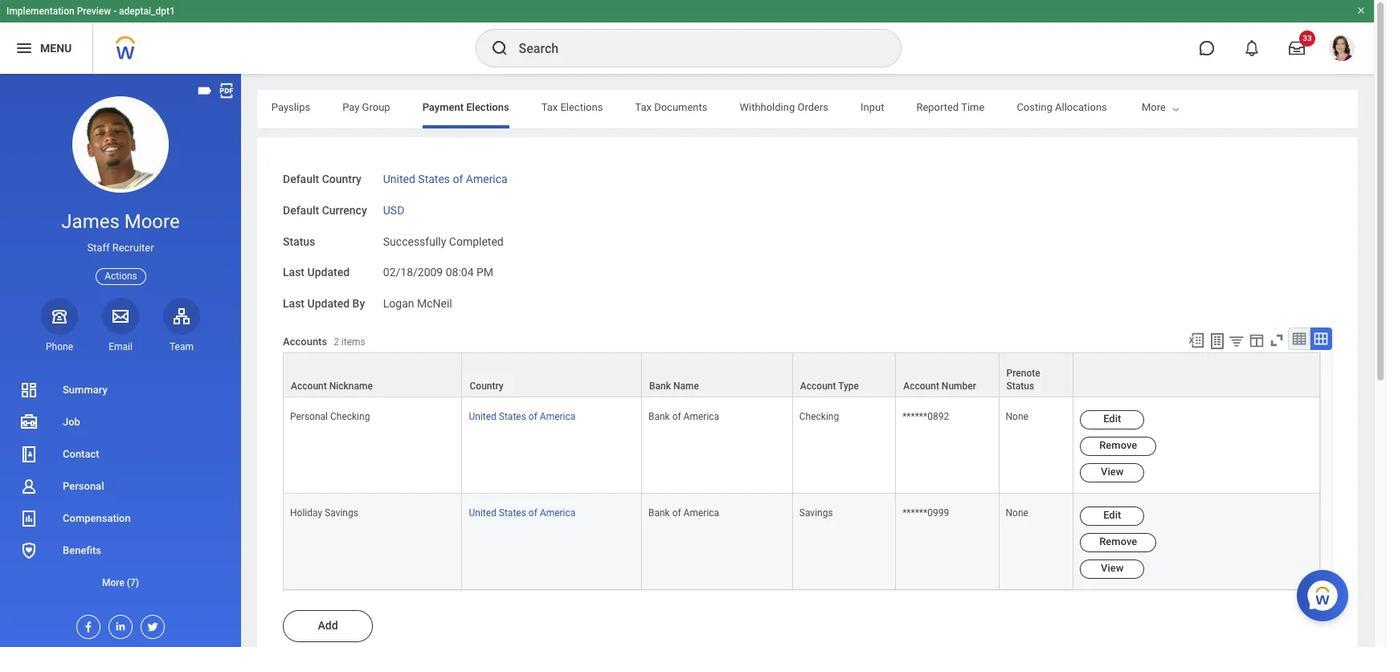 Task type: vqa. For each thing, say whether or not it's contained in the screenshot.
2
yes



Task type: describe. For each thing, give the bounding box(es) containing it.
02/18/2009 08:04 pm
[[383, 266, 494, 279]]

compensation image
[[19, 510, 39, 529]]

2 edit button from the top
[[1081, 507, 1145, 527]]

more for more (7)
[[102, 578, 124, 589]]

mcneil
[[417, 297, 452, 310]]

none for ******0999
[[1006, 508, 1029, 519]]

actions
[[105, 271, 137, 282]]

prenote status
[[1007, 368, 1041, 392]]

******0999
[[903, 508, 949, 519]]

0 vertical spatial country
[[322, 173, 362, 186]]

states for united states of america
[[499, 411, 526, 423]]

usd
[[383, 204, 405, 217]]

bank for ******0999
[[649, 508, 670, 519]]

team link
[[163, 298, 200, 354]]

number
[[942, 381, 977, 392]]

contact link
[[0, 439, 241, 471]]

2 remove button from the top
[[1081, 534, 1157, 553]]

account nickname button
[[284, 354, 462, 397]]

33
[[1303, 34, 1312, 43]]

account nickname
[[291, 381, 373, 392]]

export to worksheets image
[[1208, 332, 1227, 351]]

name
[[674, 381, 699, 392]]

summary
[[63, 384, 108, 396]]

select to filter grid data image
[[1228, 333, 1246, 349]]

payment
[[423, 101, 464, 113]]

logan mcneil
[[383, 297, 452, 310]]

expand table image
[[1313, 331, 1330, 347]]

last updated element
[[383, 257, 494, 281]]

payslips
[[272, 101, 310, 113]]

tax documents
[[635, 101, 708, 113]]

recruiter
[[112, 242, 154, 254]]

tax for tax documents
[[635, 101, 652, 113]]

pay
[[343, 101, 360, 113]]

bank of america for ******0999
[[649, 508, 720, 519]]

elections for payment elections
[[466, 101, 509, 113]]

more (7)
[[102, 578, 139, 589]]

2 vertical spatial united states of america
[[469, 508, 576, 519]]

account type
[[800, 381, 859, 392]]

status element
[[383, 225, 504, 249]]

account for account type
[[800, 381, 836, 392]]

logan
[[383, 297, 414, 310]]

united for usd
[[383, 173, 415, 186]]

facebook image
[[77, 617, 95, 634]]

successfully completed
[[383, 235, 504, 248]]

mail image
[[111, 307, 130, 326]]

accounts 2 items
[[283, 336, 366, 348]]

accounts
[[283, 336, 327, 348]]

reported time
[[917, 101, 985, 113]]

justify image
[[14, 39, 34, 58]]

fullscreen image
[[1268, 332, 1286, 349]]

holiday savings element
[[290, 505, 358, 519]]

implementation preview -   adeptai_dpt1
[[6, 6, 175, 17]]

******0892
[[903, 411, 949, 423]]

pm
[[477, 266, 494, 279]]

united states of america link for united states of america
[[469, 408, 576, 423]]

james
[[61, 211, 120, 233]]

email james moore element
[[102, 341, 139, 354]]

2 vertical spatial united
[[469, 508, 497, 519]]

02/18/2009
[[383, 266, 443, 279]]

allocations
[[1055, 101, 1108, 113]]

team james moore element
[[163, 341, 200, 354]]

none element for ******0892
[[1006, 408, 1029, 423]]

none element for ******0999
[[1006, 505, 1029, 519]]

last updated by element
[[383, 288, 452, 312]]

job link
[[0, 407, 241, 439]]

job image
[[19, 413, 39, 432]]

payment elections
[[423, 101, 509, 113]]

contact
[[63, 449, 99, 461]]

tag image
[[196, 82, 214, 100]]

phone button
[[41, 298, 78, 354]]

united states of america for united states of america
[[469, 411, 576, 423]]

bank inside popup button
[[649, 381, 671, 392]]

more for more
[[1142, 101, 1166, 113]]

2 checking from the left
[[800, 411, 839, 423]]

1 savings from the left
[[325, 508, 358, 519]]

states for usd
[[418, 173, 450, 186]]

add
[[318, 620, 338, 633]]

country button
[[463, 354, 641, 397]]

benefits
[[63, 545, 101, 557]]

savings element
[[800, 505, 833, 519]]

summary image
[[19, 381, 39, 400]]

2 savings from the left
[[800, 508, 833, 519]]

menu
[[40, 41, 72, 54]]

edit for 1st edit button from the top
[[1104, 413, 1122, 425]]

menu banner
[[0, 0, 1375, 74]]

last for last updated
[[283, 266, 305, 279]]

phone james moore element
[[41, 341, 78, 354]]

last for last updated by
[[283, 297, 305, 310]]

click to view/edit grid preferences image
[[1248, 332, 1266, 349]]

bank name
[[649, 381, 699, 392]]

items
[[342, 337, 366, 348]]

costing allocations
[[1017, 101, 1108, 113]]

bank name button
[[642, 354, 792, 397]]

group
[[362, 101, 390, 113]]

personal link
[[0, 471, 241, 503]]

navigation pane region
[[0, 74, 241, 648]]

staff recruiter
[[87, 242, 154, 254]]

summary link
[[0, 375, 241, 407]]

completed
[[449, 235, 504, 248]]

1 edit button from the top
[[1081, 411, 1145, 430]]

remove for first "remove" button
[[1100, 440, 1138, 452]]

notifications large image
[[1244, 40, 1260, 56]]

33 button
[[1280, 31, 1316, 66]]

documents
[[654, 101, 708, 113]]

input
[[861, 101, 885, 113]]

email button
[[102, 298, 139, 354]]

none for ******0892
[[1006, 411, 1029, 423]]

phone
[[46, 341, 73, 353]]



Task type: locate. For each thing, give the bounding box(es) containing it.
implementation
[[6, 6, 75, 17]]

0 horizontal spatial savings
[[325, 508, 358, 519]]

twitter image
[[141, 617, 159, 634]]

country inside popup button
[[470, 381, 504, 392]]

3 row from the top
[[283, 494, 1321, 591]]

default down default country
[[283, 204, 319, 217]]

0 horizontal spatial tax
[[542, 101, 558, 113]]

checking down account type
[[800, 411, 839, 423]]

usd link
[[383, 201, 405, 217]]

pay group
[[343, 101, 390, 113]]

1 vertical spatial view
[[1101, 563, 1124, 575]]

remove for 2nd "remove" button from the top
[[1100, 536, 1138, 548]]

james moore
[[61, 211, 180, 233]]

08:04
[[446, 266, 474, 279]]

1 vertical spatial united
[[469, 411, 497, 423]]

1 horizontal spatial personal
[[290, 411, 328, 423]]

2 none element from the top
[[1006, 505, 1029, 519]]

team
[[170, 341, 194, 353]]

status down prenote
[[1007, 381, 1035, 392]]

tax
[[542, 101, 558, 113], [635, 101, 652, 113]]

remove button
[[1081, 437, 1157, 457], [1081, 534, 1157, 553]]

elections
[[466, 101, 509, 113], [561, 101, 603, 113]]

job
[[63, 416, 80, 428]]

1 checking from the left
[[330, 411, 370, 423]]

more left (7)
[[102, 578, 124, 589]]

0 vertical spatial status
[[283, 235, 315, 248]]

staff
[[87, 242, 110, 254]]

elections for tax elections
[[561, 101, 603, 113]]

last down "last updated"
[[283, 297, 305, 310]]

1 none element from the top
[[1006, 408, 1029, 423]]

account up "******0892"
[[904, 381, 940, 392]]

united states of america for usd
[[383, 173, 508, 186]]

personal checking
[[290, 411, 370, 423]]

3 account from the left
[[904, 381, 940, 392]]

account for account number
[[904, 381, 940, 392]]

close environment banner image
[[1357, 6, 1367, 15]]

united states of america link for usd
[[383, 170, 508, 186]]

2
[[334, 337, 339, 348]]

1 vertical spatial personal
[[63, 481, 104, 493]]

1 vertical spatial bank of america
[[649, 508, 720, 519]]

2 bank of america from the top
[[649, 508, 720, 519]]

last updated
[[283, 266, 350, 279]]

0 vertical spatial remove
[[1100, 440, 1138, 452]]

edit button
[[1081, 411, 1145, 430], [1081, 507, 1145, 527]]

1 row from the top
[[283, 353, 1321, 398]]

bank
[[649, 381, 671, 392], [649, 411, 670, 423], [649, 508, 670, 519]]

currency
[[322, 204, 367, 217]]

1 horizontal spatial savings
[[800, 508, 833, 519]]

none
[[1006, 411, 1029, 423], [1006, 508, 1029, 519]]

tax for tax elections
[[542, 101, 558, 113]]

1 horizontal spatial elections
[[561, 101, 603, 113]]

default up default currency
[[283, 173, 319, 186]]

row containing prenote status
[[283, 353, 1321, 398]]

1 vertical spatial remove
[[1100, 536, 1138, 548]]

default country
[[283, 173, 362, 186]]

checking
[[330, 411, 370, 423], [800, 411, 839, 423]]

personal checking element
[[290, 408, 370, 423]]

2 row from the top
[[283, 398, 1321, 494]]

reported
[[917, 101, 959, 113]]

0 vertical spatial view
[[1101, 466, 1124, 478]]

1 vertical spatial united states of america
[[469, 411, 576, 423]]

list containing summary
[[0, 375, 241, 600]]

account
[[291, 381, 327, 392], [800, 381, 836, 392], [904, 381, 940, 392]]

personal image
[[19, 477, 39, 497]]

savings
[[325, 508, 358, 519], [800, 508, 833, 519]]

0 vertical spatial united states of america link
[[383, 170, 508, 186]]

1 view button from the top
[[1081, 464, 1145, 483]]

moore
[[124, 211, 180, 233]]

last up last updated by
[[283, 266, 305, 279]]

0 vertical spatial more
[[1142, 101, 1166, 113]]

updated for last updated by
[[307, 297, 350, 310]]

account number button
[[896, 354, 999, 397]]

benefits image
[[19, 542, 39, 561]]

more inside dropdown button
[[102, 578, 124, 589]]

(7)
[[127, 578, 139, 589]]

personal inside row
[[290, 411, 328, 423]]

compensation link
[[0, 503, 241, 535]]

inbox large image
[[1289, 40, 1305, 56]]

prenote
[[1007, 368, 1041, 379]]

1 remove button from the top
[[1081, 437, 1157, 457]]

updated
[[307, 266, 350, 279], [307, 297, 350, 310]]

1 vertical spatial status
[[1007, 381, 1035, 392]]

benefits link
[[0, 535, 241, 568]]

account type button
[[793, 354, 896, 397]]

2 vertical spatial bank
[[649, 508, 670, 519]]

1 horizontal spatial account
[[800, 381, 836, 392]]

1 vertical spatial country
[[470, 381, 504, 392]]

updated for last updated
[[307, 266, 350, 279]]

default currency
[[283, 204, 367, 217]]

1 none from the top
[[1006, 411, 1029, 423]]

actions button
[[96, 268, 146, 285]]

1 vertical spatial view button
[[1081, 560, 1145, 580]]

1 horizontal spatial tax
[[635, 101, 652, 113]]

1 horizontal spatial more
[[1142, 101, 1166, 113]]

0 horizontal spatial checking
[[330, 411, 370, 423]]

1 horizontal spatial status
[[1007, 381, 1035, 392]]

linkedin image
[[109, 617, 127, 633]]

checking element
[[800, 408, 839, 423]]

1 bank of america from the top
[[649, 411, 720, 423]]

Search Workday  search field
[[519, 31, 868, 66]]

2 remove from the top
[[1100, 536, 1138, 548]]

account up checking element
[[800, 381, 836, 392]]

account inside 'popup button'
[[904, 381, 940, 392]]

tax elections
[[542, 101, 603, 113]]

withholding
[[740, 101, 795, 113]]

0 vertical spatial updated
[[307, 266, 350, 279]]

default for default country
[[283, 173, 319, 186]]

states
[[418, 173, 450, 186], [499, 411, 526, 423], [499, 508, 526, 519]]

by
[[353, 297, 365, 310]]

1 horizontal spatial checking
[[800, 411, 839, 423]]

contact image
[[19, 445, 39, 465]]

1 view from the top
[[1101, 466, 1124, 478]]

add button
[[283, 611, 373, 643]]

search image
[[490, 39, 509, 58]]

prenote status button
[[1000, 354, 1073, 397]]

0 vertical spatial edit button
[[1081, 411, 1145, 430]]

status inside prenote status
[[1007, 381, 1035, 392]]

row
[[283, 353, 1321, 398], [283, 398, 1321, 494], [283, 494, 1321, 591]]

updated left by
[[307, 297, 350, 310]]

default for default currency
[[283, 204, 319, 217]]

account up personal checking element
[[291, 381, 327, 392]]

view button
[[1081, 464, 1145, 483], [1081, 560, 1145, 580]]

1 vertical spatial last
[[283, 297, 305, 310]]

2 none from the top
[[1006, 508, 1029, 519]]

2 default from the top
[[283, 204, 319, 217]]

withholding orders
[[740, 101, 829, 113]]

export to excel image
[[1188, 332, 1206, 349]]

last updated by
[[283, 297, 365, 310]]

view printable version (pdf) image
[[218, 82, 236, 100]]

personal for personal
[[63, 481, 104, 493]]

0 horizontal spatial more
[[102, 578, 124, 589]]

1 last from the top
[[283, 266, 305, 279]]

tab list containing payslips
[[0, 90, 1108, 129]]

menu button
[[0, 23, 93, 74]]

2 tax from the left
[[635, 101, 652, 113]]

edit for second edit button from the top of the page
[[1104, 510, 1122, 522]]

more (7) button
[[0, 574, 241, 593]]

bank for ******0892
[[649, 411, 670, 423]]

profile logan mcneil image
[[1330, 35, 1355, 64]]

email
[[109, 341, 133, 353]]

list
[[0, 375, 241, 600]]

more (7) button
[[0, 568, 241, 600]]

1 vertical spatial united states of america link
[[469, 408, 576, 423]]

2 elections from the left
[[561, 101, 603, 113]]

none element
[[1006, 408, 1029, 423], [1006, 505, 1029, 519]]

updated up last updated by
[[307, 266, 350, 279]]

1 vertical spatial edit button
[[1081, 507, 1145, 527]]

nickname
[[329, 381, 373, 392]]

1 remove from the top
[[1100, 440, 1138, 452]]

view
[[1101, 466, 1124, 478], [1101, 563, 1124, 575]]

1 horizontal spatial country
[[470, 381, 504, 392]]

1 account from the left
[[291, 381, 327, 392]]

holiday
[[290, 508, 322, 519]]

2 vertical spatial states
[[499, 508, 526, 519]]

1 vertical spatial bank
[[649, 411, 670, 423]]

0 vertical spatial bank of america
[[649, 411, 720, 423]]

0 horizontal spatial country
[[322, 173, 362, 186]]

personal down account nickname
[[290, 411, 328, 423]]

1 vertical spatial states
[[499, 411, 526, 423]]

1 vertical spatial edit
[[1104, 510, 1122, 522]]

1 elections from the left
[[466, 101, 509, 113]]

0 horizontal spatial personal
[[63, 481, 104, 493]]

2 vertical spatial united states of america link
[[469, 505, 576, 519]]

more right the allocations
[[1142, 101, 1166, 113]]

compensation
[[63, 513, 131, 525]]

0 horizontal spatial account
[[291, 381, 327, 392]]

0 vertical spatial default
[[283, 173, 319, 186]]

0 vertical spatial personal
[[290, 411, 328, 423]]

personal for personal checking
[[290, 411, 328, 423]]

0 vertical spatial states
[[418, 173, 450, 186]]

0 vertical spatial none element
[[1006, 408, 1029, 423]]

united for united states of america
[[469, 411, 497, 423]]

1 vertical spatial none element
[[1006, 505, 1029, 519]]

checking down nickname
[[330, 411, 370, 423]]

0 vertical spatial bank
[[649, 381, 671, 392]]

2 view from the top
[[1101, 563, 1124, 575]]

bank of america for ******0892
[[649, 411, 720, 423]]

america
[[466, 173, 508, 186], [540, 411, 576, 423], [684, 411, 720, 423], [540, 508, 576, 519], [684, 508, 720, 519]]

1 edit from the top
[[1104, 413, 1122, 425]]

view for first the view "button" from the top
[[1101, 466, 1124, 478]]

0 vertical spatial none
[[1006, 411, 1029, 423]]

united
[[383, 173, 415, 186], [469, 411, 497, 423], [469, 508, 497, 519]]

2 edit from the top
[[1104, 510, 1122, 522]]

bank of america
[[649, 411, 720, 423], [649, 508, 720, 519]]

1 vertical spatial updated
[[307, 297, 350, 310]]

orders
[[798, 101, 829, 113]]

holiday savings
[[290, 508, 358, 519]]

2 updated from the top
[[307, 297, 350, 310]]

status up "last updated"
[[283, 235, 315, 248]]

adeptai_dpt1
[[119, 6, 175, 17]]

view for first the view "button" from the bottom
[[1101, 563, 1124, 575]]

2 horizontal spatial account
[[904, 381, 940, 392]]

personal inside list
[[63, 481, 104, 493]]

table image
[[1292, 331, 1308, 347]]

2 account from the left
[[800, 381, 836, 392]]

time
[[962, 101, 985, 113]]

tab list
[[0, 90, 1108, 129]]

1 vertical spatial more
[[102, 578, 124, 589]]

0 vertical spatial remove button
[[1081, 437, 1157, 457]]

account for account nickname
[[291, 381, 327, 392]]

1 vertical spatial none
[[1006, 508, 1029, 519]]

successfully
[[383, 235, 446, 248]]

2 last from the top
[[283, 297, 305, 310]]

2 view button from the top
[[1081, 560, 1145, 580]]

0 vertical spatial last
[[283, 266, 305, 279]]

1 updated from the top
[[307, 266, 350, 279]]

type
[[839, 381, 859, 392]]

preview
[[77, 6, 111, 17]]

personal down contact at bottom left
[[63, 481, 104, 493]]

0 vertical spatial view button
[[1081, 464, 1145, 483]]

-
[[113, 6, 117, 17]]

0 vertical spatial united
[[383, 173, 415, 186]]

1 vertical spatial default
[[283, 204, 319, 217]]

phone image
[[48, 307, 71, 326]]

1 default from the top
[[283, 173, 319, 186]]

0 vertical spatial edit
[[1104, 413, 1122, 425]]

status
[[283, 235, 315, 248], [1007, 381, 1035, 392]]

toolbar
[[1181, 328, 1333, 353]]

1 tax from the left
[[542, 101, 558, 113]]

0 vertical spatial united states of america
[[383, 173, 508, 186]]

1 vertical spatial remove button
[[1081, 534, 1157, 553]]

remove
[[1100, 440, 1138, 452], [1100, 536, 1138, 548]]

0 horizontal spatial status
[[283, 235, 315, 248]]

more
[[1142, 101, 1166, 113], [102, 578, 124, 589]]

country
[[322, 173, 362, 186], [470, 381, 504, 392]]

account number
[[904, 381, 977, 392]]

personal
[[290, 411, 328, 423], [63, 481, 104, 493]]

costing
[[1017, 101, 1053, 113]]

0 horizontal spatial elections
[[466, 101, 509, 113]]

view team image
[[172, 307, 191, 326]]



